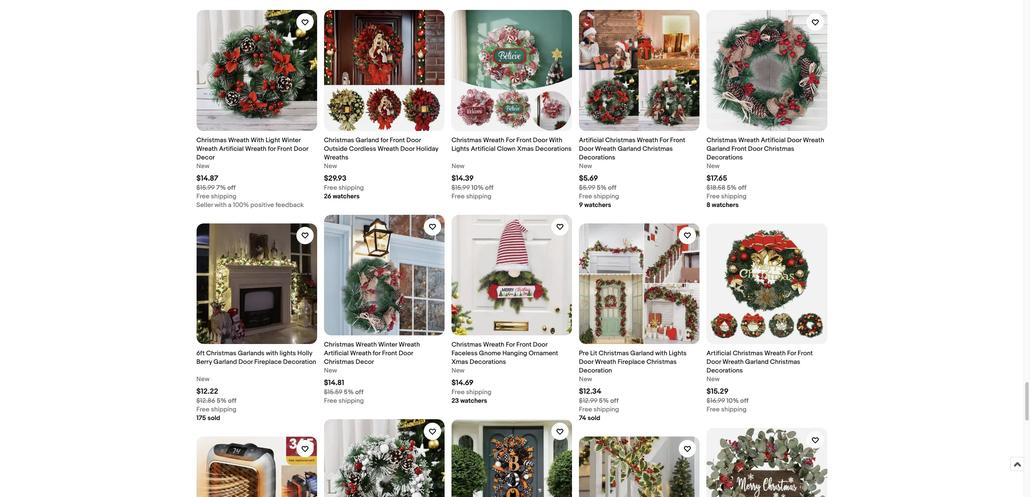 Task type: vqa. For each thing, say whether or not it's contained in the screenshot.
the Winter within Christmas Wreath With Light Winter Wreath Artificial Wreath for Front Door Decor New $14.87 $15.99 7% off Free shipping Seller with a 100% positive feedback
yes



Task type: locate. For each thing, give the bounding box(es) containing it.
new inside artificial christmas wreath for front door wreath garland christmas decorations new $5.69 $5.99 5% off free shipping 9 watchers
[[580, 162, 593, 170]]

front inside artificial christmas wreath for front door wreath garland christmas decorations new $5.69 $5.99 5% off free shipping 9 watchers
[[671, 136, 686, 144]]

new text field down wreaths
[[324, 162, 337, 171]]

new up $12.22 text field
[[197, 375, 210, 383]]

2 sold from the left
[[588, 414, 601, 422]]

new inside pre lit christmas garland with lights door wreath fireplace christmas decoration new $12.34 $12.99 5% off free shipping 74 sold
[[580, 375, 593, 384]]

off inside artificial christmas wreath for front door wreath garland christmas decorations new $5.69 $5.99 5% off free shipping 9 watchers
[[609, 184, 617, 192]]

front inside artificial christmas wreath for front door wreath garland christmas decorations new $15.29 $16.99 10% off free shipping
[[798, 349, 814, 358]]

1 horizontal spatial $15.99
[[452, 184, 470, 192]]

with inside christmas wreath with light winter wreath artificial wreath for front door decor new $14.87 $15.99 7% off free shipping seller with a 100% positive feedback
[[251, 136, 264, 144]]

lights
[[452, 145, 470, 153], [669, 349, 687, 358]]

shipping up 9 watchers text field
[[594, 192, 620, 200]]

5% right $5.99 at the top of the page
[[597, 184, 607, 192]]

christmas inside 'christmas wreath for front door with lights artificial clown xmas decorations'
[[452, 136, 482, 144]]

new text field up the $14.87 text box
[[197, 162, 210, 171]]

0 vertical spatial 10%
[[472, 184, 484, 192]]

watchers
[[333, 192, 360, 200], [585, 201, 612, 209], [712, 201, 739, 209], [461, 397, 488, 405]]

previous price $15.99 10% off text field
[[452, 184, 494, 192]]

free shipping text field down $14.69
[[452, 388, 492, 397]]

off inside new $14.39 $15.99 10% off free shipping
[[486, 184, 494, 192]]

free up 26
[[324, 184, 337, 192]]

new up $15.29 text box
[[707, 375, 720, 384]]

0 horizontal spatial 10%
[[472, 184, 484, 192]]

$15.29
[[707, 387, 729, 396]]

$16.99
[[707, 397, 726, 405]]

new text field for $14.39
[[452, 162, 465, 171]]

decor up $14.87
[[197, 153, 215, 162]]

new text field up $5.69 text field
[[580, 162, 593, 171]]

for inside artificial christmas wreath for front door wreath garland christmas decorations new $15.29 $16.99 10% off free shipping
[[788, 349, 797, 358]]

1 horizontal spatial fireplace
[[618, 358, 646, 366]]

shipping inside artificial christmas wreath for front door wreath garland christmas decorations new $15.29 $16.99 10% off free shipping
[[722, 406, 747, 414]]

new text field up $14.39
[[452, 162, 465, 171]]

clown
[[497, 145, 516, 153]]

1 vertical spatial decor
[[356, 358, 374, 366]]

$5.69
[[580, 174, 599, 183]]

$17.65
[[707, 174, 728, 183]]

5% inside pre lit christmas garland with lights door wreath fireplace christmas decoration new $12.34 $12.99 5% off free shipping 74 sold
[[599, 397, 609, 405]]

xmas down faceless
[[452, 358, 469, 366]]

74 sold text field
[[580, 414, 601, 423]]

new text field for $14.81
[[324, 367, 337, 375]]

new $12.22 $12.86 5% off free shipping 175 sold
[[197, 375, 237, 422]]

free down $5.99 at the top of the page
[[580, 192, 593, 200]]

10% right $16.99
[[727, 397, 739, 405]]

free shipping text field down $12.86
[[197, 406, 237, 414]]

decorations inside 'christmas wreath for front door with lights artificial clown xmas decorations'
[[536, 145, 572, 153]]

74
[[580, 414, 587, 422]]

fireplace inside 6ft christmas garlands with lights holly berry garland door fireplace decoration
[[255, 358, 282, 366]]

garland inside christmas garland for front door outside cordless wreath door holiday wreaths new $29.93 free shipping 26 watchers
[[356, 136, 379, 144]]

free shipping text field down $5.99 at the top of the page
[[580, 192, 620, 201]]

free shipping text field down the 7%
[[197, 192, 237, 201]]

shipping down $16.99
[[722, 406, 747, 414]]

free down $14.39
[[452, 192, 465, 200]]

artificial
[[580, 136, 604, 144], [762, 136, 786, 144], [219, 145, 244, 153], [471, 145, 496, 153], [324, 349, 349, 358], [707, 349, 732, 358]]

decorations inside artificial christmas wreath for front door wreath garland christmas decorations new $15.29 $16.99 10% off free shipping
[[707, 367, 744, 375]]

christmas wreath for front door with lights artificial clown xmas decorations
[[452, 136, 572, 153]]

0 vertical spatial winter
[[282, 136, 301, 144]]

2 with from the left
[[549, 136, 563, 144]]

free down $18.58
[[707, 192, 720, 200]]

1 horizontal spatial with
[[549, 136, 563, 144]]

seller
[[197, 201, 213, 209]]

0 horizontal spatial winter
[[282, 136, 301, 144]]

garland inside artificial christmas wreath for front door wreath garland christmas decorations new $5.69 $5.99 5% off free shipping 9 watchers
[[618, 145, 642, 153]]

free shipping text field down the "$15.59"
[[324, 397, 364, 406]]

garland inside 6ft christmas garlands with lights holly berry garland door fireplace decoration
[[214, 358, 237, 366]]

previous price $15.99 7% off text field
[[197, 184, 236, 192]]

watchers right 8
[[712, 201, 739, 209]]

shipping inside christmas wreath with light winter wreath artificial wreath for front door decor new $14.87 $15.99 7% off free shipping seller with a 100% positive feedback
[[211, 192, 237, 200]]

1 vertical spatial 10%
[[727, 397, 739, 405]]

1 horizontal spatial winter
[[379, 341, 398, 349]]

1 horizontal spatial decoration
[[580, 367, 613, 375]]

1 horizontal spatial sold
[[588, 414, 601, 422]]

for inside christmas wreath for front door faceless gnome hanging ornament xmas decorations new $14.69 free shipping 23 watchers
[[506, 341, 515, 349]]

0 horizontal spatial lights
[[452, 145, 470, 153]]

5% right $12.99 at bottom
[[599, 397, 609, 405]]

new text field for $17.65
[[707, 162, 720, 171]]

a
[[228, 201, 232, 209]]

for
[[381, 136, 389, 144], [268, 145, 276, 153], [373, 349, 381, 358]]

front
[[390, 136, 405, 144], [517, 136, 532, 144], [671, 136, 686, 144], [277, 145, 293, 153], [732, 145, 747, 153], [517, 341, 532, 349], [382, 349, 398, 358], [798, 349, 814, 358]]

1 horizontal spatial xmas
[[517, 145, 534, 153]]

door inside christmas wreath with light winter wreath artificial wreath for front door decor new $14.87 $15.99 7% off free shipping seller with a 100% positive feedback
[[294, 145, 309, 153]]

1 sold from the left
[[208, 414, 220, 422]]

$15.59
[[324, 388, 343, 396]]

26 watchers text field
[[324, 192, 360, 201]]

shipping up 74 sold text box
[[594, 406, 620, 414]]

decorations inside the christmas wreath artificial door wreath garland front door christmas decorations new $17.65 $18.58 5% off free shipping 8 watchers
[[707, 153, 744, 162]]

2 $15.99 from the left
[[452, 184, 470, 192]]

0 horizontal spatial decoration
[[283, 358, 316, 366]]

new $14.39 $15.99 10% off free shipping
[[452, 162, 494, 200]]

new inside new $12.22 $12.86 5% off free shipping 175 sold
[[197, 375, 210, 383]]

new text field up $15.29 text box
[[707, 375, 720, 384]]

lit
[[591, 349, 598, 358]]

previous price $15.59 5% off text field
[[324, 388, 364, 397]]

0 vertical spatial lights
[[452, 145, 470, 153]]

hanging
[[503, 349, 528, 358]]

0 horizontal spatial with
[[251, 136, 264, 144]]

wreath
[[228, 136, 250, 144], [484, 136, 505, 144], [637, 136, 659, 144], [739, 136, 760, 144], [804, 136, 825, 144], [197, 145, 218, 153], [245, 145, 267, 153], [378, 145, 399, 153], [595, 145, 617, 153], [356, 341, 377, 349], [399, 341, 420, 349], [484, 341, 505, 349], [350, 349, 372, 358], [765, 349, 786, 358], [595, 358, 617, 366], [723, 358, 744, 366]]

sold right 74
[[588, 414, 601, 422]]

previous price $16.99 10% off text field
[[707, 397, 749, 406]]

decoration down holly
[[283, 358, 316, 366]]

xmas inside christmas wreath for front door faceless gnome hanging ornament xmas decorations new $14.69 free shipping 23 watchers
[[452, 358, 469, 366]]

decoration inside 6ft christmas garlands with lights holly berry garland door fireplace decoration
[[283, 358, 316, 366]]

with
[[251, 136, 264, 144], [549, 136, 563, 144]]

christmas wreath winter wreath artificial wreath for front door christmas decor new $14.81 $15.59 5% off free shipping
[[324, 341, 420, 405]]

winter inside christmas wreath winter wreath artificial wreath for front door christmas decor new $14.81 $15.59 5% off free shipping
[[379, 341, 398, 349]]

New text field
[[197, 162, 210, 171], [452, 162, 465, 171], [707, 162, 720, 171], [452, 367, 465, 375], [580, 375, 593, 384]]

new up $12.34 text box
[[580, 375, 593, 384]]

2 horizontal spatial with
[[656, 349, 668, 358]]

0 horizontal spatial with
[[215, 201, 227, 209]]

new text field for $29.93
[[324, 162, 337, 171]]

watchers right 23
[[461, 397, 488, 405]]

175
[[197, 414, 206, 422]]

artificial inside christmas wreath winter wreath artificial wreath for front door christmas decor new $14.81 $15.59 5% off free shipping
[[324, 349, 349, 358]]

shipping down the 7%
[[211, 192, 237, 200]]

door inside artificial christmas wreath for front door wreath garland christmas decorations new $5.69 $5.99 5% off free shipping 9 watchers
[[580, 145, 594, 153]]

free shipping text field down $14.39 text field
[[452, 192, 492, 201]]

new up $5.69 text field
[[580, 162, 593, 170]]

faceless
[[452, 349, 478, 358]]

8
[[707, 201, 711, 209]]

$17.65 text field
[[707, 174, 728, 183]]

$18.58
[[707, 184, 726, 192]]

fireplace
[[255, 358, 282, 366], [618, 358, 646, 366]]

$15.99 down $14.39 text field
[[452, 184, 470, 192]]

0 vertical spatial decor
[[197, 153, 215, 162]]

new text field up $12.22 text field
[[197, 375, 210, 384]]

1 vertical spatial winter
[[379, 341, 398, 349]]

decoration for pre lit christmas garland with lights door wreath fireplace christmas decoration new $12.34 $12.99 5% off free shipping 74 sold
[[580, 367, 613, 375]]

door inside christmas wreath for front door faceless gnome hanging ornament xmas decorations new $14.69 free shipping 23 watchers
[[533, 341, 548, 349]]

0 horizontal spatial xmas
[[452, 358, 469, 366]]

0 vertical spatial xmas
[[517, 145, 534, 153]]

Free shipping text field
[[324, 184, 364, 192], [197, 192, 237, 201], [452, 192, 492, 201], [324, 397, 364, 406], [580, 406, 620, 414]]

for inside christmas wreath with light winter wreath artificial wreath for front door decor new $14.87 $15.99 7% off free shipping seller with a 100% positive feedback
[[268, 145, 276, 153]]

free shipping text field for christmas
[[580, 192, 620, 201]]

winter
[[282, 136, 301, 144], [379, 341, 398, 349]]

1 vertical spatial xmas
[[452, 358, 469, 366]]

free down the "$15.59"
[[324, 397, 337, 405]]

9
[[580, 201, 583, 209]]

off inside christmas wreath winter wreath artificial wreath for front door christmas decor new $14.81 $15.59 5% off free shipping
[[355, 388, 364, 396]]

off inside christmas wreath with light winter wreath artificial wreath for front door decor new $14.87 $15.99 7% off free shipping seller with a 100% positive feedback
[[228, 184, 236, 192]]

new up $14.69
[[452, 367, 465, 375]]

decoration down the lit
[[580, 367, 613, 375]]

xmas
[[517, 145, 534, 153], [452, 358, 469, 366]]

previous price $12.86 5% off text field
[[197, 397, 237, 406]]

free down $12.99 at bottom
[[580, 406, 593, 414]]

$12.22
[[197, 387, 218, 396]]

artificial inside 'christmas wreath for front door with lights artificial clown xmas decorations'
[[471, 145, 496, 153]]

new down wreaths
[[324, 162, 337, 170]]

1 with from the left
[[251, 136, 264, 144]]

watchers right 26
[[333, 192, 360, 200]]

xmas for christmas wreath for front door faceless gnome hanging ornament xmas decorations new $14.69 free shipping 23 watchers
[[452, 358, 469, 366]]

shipping up 175 sold text box
[[211, 406, 237, 414]]

christmas
[[197, 136, 227, 144], [324, 136, 354, 144], [452, 136, 482, 144], [606, 136, 636, 144], [707, 136, 737, 144], [643, 145, 673, 153], [765, 145, 795, 153], [324, 341, 354, 349], [452, 341, 482, 349], [206, 349, 237, 358], [599, 349, 629, 358], [733, 349, 764, 358], [324, 358, 354, 366], [647, 358, 677, 366], [771, 358, 801, 366]]

decorations
[[536, 145, 572, 153], [580, 153, 616, 162], [707, 153, 744, 162], [470, 358, 506, 366], [707, 367, 744, 375]]

1 fireplace from the left
[[255, 358, 282, 366]]

0 horizontal spatial $15.99
[[197, 184, 215, 192]]

2 vertical spatial for
[[373, 349, 381, 358]]

1 vertical spatial decoration
[[580, 367, 613, 375]]

free shipping text field for $12.22
[[197, 406, 237, 414]]

1 horizontal spatial with
[[266, 349, 278, 358]]

free up 175
[[197, 406, 210, 414]]

decor up previous price $15.59 5% off text box
[[356, 358, 374, 366]]

free shipping text field down $18.58
[[707, 192, 747, 201]]

$14.69
[[452, 379, 474, 387]]

decorations for $15.29
[[707, 367, 744, 375]]

new
[[197, 162, 210, 170], [324, 162, 337, 170], [452, 162, 465, 170], [580, 162, 593, 170], [707, 162, 720, 170], [324, 367, 337, 375], [452, 367, 465, 375], [197, 375, 210, 383], [580, 375, 593, 384], [707, 375, 720, 384]]

door
[[407, 136, 421, 144], [533, 136, 548, 144], [788, 136, 802, 144], [294, 145, 309, 153], [401, 145, 415, 153], [580, 145, 594, 153], [749, 145, 763, 153], [533, 341, 548, 349], [399, 349, 413, 358], [239, 358, 253, 366], [580, 358, 594, 366], [707, 358, 722, 366]]

garland inside artificial christmas wreath for front door wreath garland christmas decorations new $15.29 $16.99 10% off free shipping
[[746, 358, 769, 366]]

5%
[[597, 184, 607, 192], [727, 184, 737, 192], [344, 388, 354, 396], [217, 397, 227, 405], [599, 397, 609, 405]]

garland
[[356, 136, 379, 144], [618, 145, 642, 153], [707, 145, 731, 153], [631, 349, 654, 358], [214, 358, 237, 366], [746, 358, 769, 366]]

1 vertical spatial for
[[268, 145, 276, 153]]

new inside christmas wreath for front door faceless gnome hanging ornament xmas decorations new $14.69 free shipping 23 watchers
[[452, 367, 465, 375]]

wreath inside pre lit christmas garland with lights door wreath fireplace christmas decoration new $12.34 $12.99 5% off free shipping 74 sold
[[595, 358, 617, 366]]

decor
[[197, 153, 215, 162], [356, 358, 374, 366]]

2 fireplace from the left
[[618, 358, 646, 366]]

1 horizontal spatial 10%
[[727, 397, 739, 405]]

for inside artificial christmas wreath for front door wreath garland christmas decorations new $5.69 $5.99 5% off free shipping 9 watchers
[[660, 136, 669, 144]]

holly
[[298, 349, 313, 358]]

pre
[[580, 349, 589, 358]]

new up the $14.87 text box
[[197, 162, 210, 170]]

10% down $14.39 text field
[[472, 184, 484, 192]]

free shipping text field for $14.81
[[324, 397, 364, 406]]

shipping up the 8 watchers "text field"
[[722, 192, 747, 200]]

1 $15.99 from the left
[[197, 184, 215, 192]]

new up $14.39
[[452, 162, 465, 170]]

free shipping text field for $14.87
[[197, 192, 237, 201]]

new text field up $14.69
[[452, 367, 465, 375]]

watchers inside christmas wreath for front door faceless gnome hanging ornament xmas decorations new $14.69 free shipping 23 watchers
[[461, 397, 488, 405]]

new text field up $12.34 text box
[[580, 375, 593, 384]]

decor inside christmas wreath with light winter wreath artificial wreath for front door decor new $14.87 $15.99 7% off free shipping seller with a 100% positive feedback
[[197, 153, 215, 162]]

New text field
[[324, 162, 337, 171], [580, 162, 593, 171], [324, 367, 337, 375], [197, 375, 210, 384], [707, 375, 720, 384]]

$14.81 text field
[[324, 379, 345, 387]]

0 horizontal spatial sold
[[208, 414, 220, 422]]

sold right 175
[[208, 414, 220, 422]]

$12.86
[[197, 397, 215, 405]]

front inside christmas wreath with light winter wreath artificial wreath for front door decor new $14.87 $15.99 7% off free shipping seller with a 100% positive feedback
[[277, 145, 293, 153]]

1 vertical spatial lights
[[669, 349, 687, 358]]

with inside pre lit christmas garland with lights door wreath fireplace christmas decoration new $12.34 $12.99 5% off free shipping 74 sold
[[656, 349, 668, 358]]

Free shipping text field
[[580, 192, 620, 201], [707, 192, 747, 201], [452, 388, 492, 397], [197, 406, 237, 414], [707, 406, 747, 414]]

wreath inside christmas garland for front door outside cordless wreath door holiday wreaths new $29.93 free shipping 26 watchers
[[378, 145, 399, 153]]

26
[[324, 192, 332, 200]]

5% right $12.86
[[217, 397, 227, 405]]

outside
[[324, 145, 348, 153]]

group
[[197, 10, 828, 497]]

0 vertical spatial decoration
[[283, 358, 316, 366]]

new up $17.65
[[707, 162, 720, 170]]

Seller with a 100% positive feedback text field
[[197, 201, 304, 210]]

artificial christmas wreath for front door wreath garland christmas decorations new $5.69 $5.99 5% off free shipping 9 watchers
[[580, 136, 686, 209]]

new text field up $14.81 text box
[[324, 367, 337, 375]]

shipping up 26 watchers text field
[[339, 184, 364, 192]]

winter inside christmas wreath with light winter wreath artificial wreath for front door decor new $14.87 $15.99 7% off free shipping seller with a 100% positive feedback
[[282, 136, 301, 144]]

new text field for $5.69
[[580, 162, 593, 171]]

wreaths
[[324, 153, 349, 162]]

front inside christmas wreath for front door faceless gnome hanging ornament xmas decorations new $14.69 free shipping 23 watchers
[[517, 341, 532, 349]]

christmas inside christmas wreath with light winter wreath artificial wreath for front door decor new $14.87 $15.99 7% off free shipping seller with a 100% positive feedback
[[197, 136, 227, 144]]

artificial inside artificial christmas wreath for front door wreath garland christmas decorations new $15.29 $16.99 10% off free shipping
[[707, 349, 732, 358]]

$29.93
[[324, 174, 347, 183]]

watchers right 9
[[585, 201, 612, 209]]

8 watchers text field
[[707, 201, 739, 210]]

with
[[215, 201, 227, 209], [266, 349, 278, 358], [656, 349, 668, 358]]

shipping down the "$15.59"
[[339, 397, 364, 405]]

$14.39
[[452, 174, 474, 183]]

shipping
[[339, 184, 364, 192], [211, 192, 237, 200], [466, 192, 492, 200], [594, 192, 620, 200], [722, 192, 747, 200], [466, 388, 492, 396], [339, 397, 364, 405], [211, 406, 237, 414], [594, 406, 620, 414], [722, 406, 747, 414]]

decoration
[[283, 358, 316, 366], [580, 367, 613, 375]]

free
[[324, 184, 337, 192], [197, 192, 210, 200], [452, 192, 465, 200], [580, 192, 593, 200], [707, 192, 720, 200], [452, 388, 465, 396], [324, 397, 337, 405], [197, 406, 210, 414], [580, 406, 593, 414], [707, 406, 720, 414]]

free up seller
[[197, 192, 210, 200]]

10%
[[472, 184, 484, 192], [727, 397, 739, 405]]

free inside christmas wreath winter wreath artificial wreath for front door christmas decor new $14.81 $15.59 5% off free shipping
[[324, 397, 337, 405]]

1 horizontal spatial lights
[[669, 349, 687, 358]]

front inside the christmas wreath artificial door wreath garland front door christmas decorations new $17.65 $18.58 5% off free shipping 8 watchers
[[732, 145, 747, 153]]

free up 23
[[452, 388, 465, 396]]

7%
[[216, 184, 226, 192]]

free down $16.99
[[707, 406, 720, 414]]

new text field for $14.87
[[197, 162, 210, 171]]

0 horizontal spatial decor
[[197, 153, 215, 162]]

free shipping text field down $12.99 at bottom
[[580, 406, 620, 414]]

artificial inside christmas wreath with light winter wreath artificial wreath for front door decor new $14.87 $15.99 7% off free shipping seller with a 100% positive feedback
[[219, 145, 244, 153]]

off inside the christmas wreath artificial door wreath garland front door christmas decorations new $17.65 $18.58 5% off free shipping 8 watchers
[[739, 184, 747, 192]]

off
[[228, 184, 236, 192], [486, 184, 494, 192], [609, 184, 617, 192], [739, 184, 747, 192], [355, 388, 364, 396], [228, 397, 237, 405], [611, 397, 619, 405], [741, 397, 749, 405]]

decoration for 6ft christmas garlands with lights holly berry garland door fireplace decoration
[[283, 358, 316, 366]]

new text field for $14.69
[[452, 367, 465, 375]]

0 vertical spatial for
[[381, 136, 389, 144]]

new text field up $17.65
[[707, 162, 720, 171]]

$15.29 text field
[[707, 387, 729, 396]]

door inside 'christmas wreath for front door with lights artificial clown xmas decorations'
[[533, 136, 548, 144]]

shipping inside new $12.22 $12.86 5% off free shipping 175 sold
[[211, 406, 237, 414]]

sold
[[208, 414, 220, 422], [588, 414, 601, 422]]

decorations for $5.69
[[580, 153, 616, 162]]

1 horizontal spatial decor
[[356, 358, 374, 366]]

free shipping text field for $12.34
[[580, 406, 620, 414]]

free inside new $14.39 $15.99 10% off free shipping
[[452, 192, 465, 200]]

$15.99
[[197, 184, 215, 192], [452, 184, 470, 192]]

new up $14.81 text box
[[324, 367, 337, 375]]

shipping down $14.39 text field
[[466, 192, 492, 200]]

5% right the "$15.59"
[[344, 388, 354, 396]]

100%
[[233, 201, 249, 209]]

xmas right the clown
[[517, 145, 534, 153]]

feedback
[[276, 201, 304, 209]]

xmas inside 'christmas wreath for front door with lights artificial clown xmas decorations'
[[517, 145, 534, 153]]

for inside 'christmas wreath for front door with lights artificial clown xmas decorations'
[[506, 136, 515, 144]]

$15.99 down the $14.87 text box
[[197, 184, 215, 192]]

shipping inside christmas wreath for front door faceless gnome hanging ornament xmas decorations new $14.69 free shipping 23 watchers
[[466, 388, 492, 396]]

for
[[506, 136, 515, 144], [660, 136, 669, 144], [506, 341, 515, 349], [788, 349, 797, 358]]

free inside new $12.22 $12.86 5% off free shipping 175 sold
[[197, 406, 210, 414]]

decoration inside pre lit christmas garland with lights door wreath fireplace christmas decoration new $12.34 $12.99 5% off free shipping 74 sold
[[580, 367, 613, 375]]

front inside christmas wreath winter wreath artificial wreath for front door christmas decor new $14.81 $15.59 5% off free shipping
[[382, 349, 398, 358]]

0 horizontal spatial fireplace
[[255, 358, 282, 366]]

shipping up 23 watchers text box
[[466, 388, 492, 396]]

5% right $18.58
[[727, 184, 737, 192]]



Task type: describe. For each thing, give the bounding box(es) containing it.
shipping inside pre lit christmas garland with lights door wreath fireplace christmas decoration new $12.34 $12.99 5% off free shipping 74 sold
[[594, 406, 620, 414]]

off inside artificial christmas wreath for front door wreath garland christmas decorations new $15.29 $16.99 10% off free shipping
[[741, 397, 749, 405]]

ornament
[[529, 349, 559, 358]]

with inside christmas wreath with light winter wreath artificial wreath for front door decor new $14.87 $15.99 7% off free shipping seller with a 100% positive feedback
[[215, 201, 227, 209]]

wreath inside 'christmas wreath for front door with lights artificial clown xmas decorations'
[[484, 136, 505, 144]]

free inside christmas wreath with light winter wreath artificial wreath for front door decor new $14.87 $15.99 7% off free shipping seller with a 100% positive feedback
[[197, 192, 210, 200]]

christmas wreath for front door faceless gnome hanging ornament xmas decorations new $14.69 free shipping 23 watchers
[[452, 341, 559, 405]]

6ft christmas garlands with lights holly berry garland door fireplace decoration
[[197, 349, 316, 366]]

watchers inside christmas garland for front door outside cordless wreath door holiday wreaths new $29.93 free shipping 26 watchers
[[333, 192, 360, 200]]

artificial inside the christmas wreath artificial door wreath garland front door christmas decorations new $17.65 $18.58 5% off free shipping 8 watchers
[[762, 136, 786, 144]]

new inside artificial christmas wreath for front door wreath garland christmas decorations new $15.29 $16.99 10% off free shipping
[[707, 375, 720, 384]]

christmas wreath with light winter wreath artificial wreath for front door decor new $14.87 $15.99 7% off free shipping seller with a 100% positive feedback
[[197, 136, 309, 209]]

$14.81
[[324, 379, 345, 387]]

decor inside christmas wreath winter wreath artificial wreath for front door christmas decor new $14.81 $15.59 5% off free shipping
[[356, 358, 374, 366]]

free inside artificial christmas wreath for front door wreath garland christmas decorations new $5.69 $5.99 5% off free shipping 9 watchers
[[580, 192, 593, 200]]

free inside artificial christmas wreath for front door wreath garland christmas decorations new $15.29 $16.99 10% off free shipping
[[707, 406, 720, 414]]

new inside christmas garland for front door outside cordless wreath door holiday wreaths new $29.93 free shipping 26 watchers
[[324, 162, 337, 170]]

new inside christmas wreath winter wreath artificial wreath for front door christmas decor new $14.81 $15.59 5% off free shipping
[[324, 367, 337, 375]]

door inside artificial christmas wreath for front door wreath garland christmas decorations new $15.29 $16.99 10% off free shipping
[[707, 358, 722, 366]]

with inside 6ft christmas garlands with lights holly berry garland door fireplace decoration
[[266, 349, 278, 358]]

free shipping text field for $14.39
[[452, 192, 492, 201]]

artificial inside artificial christmas wreath for front door wreath garland christmas decorations new $5.69 $5.99 5% off free shipping 9 watchers
[[580, 136, 604, 144]]

5% inside artificial christmas wreath for front door wreath garland christmas decorations new $5.69 $5.99 5% off free shipping 9 watchers
[[597, 184, 607, 192]]

with inside 'christmas wreath for front door with lights artificial clown xmas decorations'
[[549, 136, 563, 144]]

$12.34
[[580, 387, 602, 396]]

decorations for $17.65
[[707, 153, 744, 162]]

previous price $5.99 5% off text field
[[580, 184, 617, 192]]

christmas inside christmas garland for front door outside cordless wreath door holiday wreaths new $29.93 free shipping 26 watchers
[[324, 136, 354, 144]]

free inside christmas wreath for front door faceless gnome hanging ornament xmas decorations new $14.69 free shipping 23 watchers
[[452, 388, 465, 396]]

lights inside pre lit christmas garland with lights door wreath fireplace christmas decoration new $12.34 $12.99 5% off free shipping 74 sold
[[669, 349, 687, 358]]

shipping inside artificial christmas wreath for front door wreath garland christmas decorations new $5.69 $5.99 5% off free shipping 9 watchers
[[594, 192, 620, 200]]

christmas wreath artificial door wreath garland front door christmas decorations new $17.65 $18.58 5% off free shipping 8 watchers
[[707, 136, 825, 209]]

front inside 'christmas wreath for front door with lights artificial clown xmas decorations'
[[517, 136, 532, 144]]

5% inside christmas wreath winter wreath artificial wreath for front door christmas decor new $14.81 $15.59 5% off free shipping
[[344, 388, 354, 396]]

lights
[[280, 349, 296, 358]]

for inside christmas garland for front door outside cordless wreath door holiday wreaths new $29.93 free shipping 26 watchers
[[381, 136, 389, 144]]

10% inside new $14.39 $15.99 10% off free shipping
[[472, 184, 484, 192]]

artificial christmas wreath for front door wreath garland christmas decorations new $15.29 $16.99 10% off free shipping
[[707, 349, 814, 414]]

cordless
[[349, 145, 376, 153]]

free shipping text field for wreath
[[707, 192, 747, 201]]

holiday
[[417, 145, 439, 153]]

for inside christmas wreath winter wreath artificial wreath for front door christmas decor new $14.81 $15.59 5% off free shipping
[[373, 349, 381, 358]]

$12.22 text field
[[197, 387, 218, 396]]

$14.69 text field
[[452, 379, 474, 387]]

new inside christmas wreath with light winter wreath artificial wreath for front door decor new $14.87 $15.99 7% off free shipping seller with a 100% positive feedback
[[197, 162, 210, 170]]

christmas inside christmas wreath for front door faceless gnome hanging ornament xmas decorations new $14.69 free shipping 23 watchers
[[452, 341, 482, 349]]

gnome
[[479, 349, 501, 358]]

free inside christmas garland for front door outside cordless wreath door holiday wreaths new $29.93 free shipping 26 watchers
[[324, 184, 337, 192]]

garlands
[[238, 349, 265, 358]]

$14.87 text field
[[197, 174, 218, 183]]

garland inside the christmas wreath artificial door wreath garland front door christmas decorations new $17.65 $18.58 5% off free shipping 8 watchers
[[707, 145, 731, 153]]

23
[[452, 397, 459, 405]]

23 watchers text field
[[452, 397, 488, 406]]

new text field for $12.22
[[197, 375, 210, 384]]

xmas for christmas wreath for front door with lights artificial clown xmas decorations
[[517, 145, 534, 153]]

door inside 6ft christmas garlands with lights holly berry garland door fireplace decoration
[[239, 358, 253, 366]]

new inside the christmas wreath artificial door wreath garland front door christmas decorations new $17.65 $18.58 5% off free shipping 8 watchers
[[707, 162, 720, 170]]

$5.69 text field
[[580, 174, 599, 183]]

9 watchers text field
[[580, 201, 612, 210]]

decorations inside christmas wreath for front door faceless gnome hanging ornament xmas decorations new $14.69 free shipping 23 watchers
[[470, 358, 506, 366]]

$5.99
[[580, 184, 596, 192]]

wreath inside christmas wreath for front door faceless gnome hanging ornament xmas decorations new $14.69 free shipping 23 watchers
[[484, 341, 505, 349]]

free shipping text field down $16.99
[[707, 406, 747, 414]]

shipping inside christmas wreath winter wreath artificial wreath for front door christmas decor new $14.81 $15.59 5% off free shipping
[[339, 397, 364, 405]]

shipping inside new $14.39 $15.99 10% off free shipping
[[466, 192, 492, 200]]

new inside new $14.39 $15.99 10% off free shipping
[[452, 162, 465, 170]]

off inside pre lit christmas garland with lights door wreath fireplace christmas decoration new $12.34 $12.99 5% off free shipping 74 sold
[[611, 397, 619, 405]]

pre lit christmas garland with lights door wreath fireplace christmas decoration new $12.34 $12.99 5% off free shipping 74 sold
[[580, 349, 687, 422]]

lights inside 'christmas wreath for front door with lights artificial clown xmas decorations'
[[452, 145, 470, 153]]

berry
[[197, 358, 212, 366]]

watchers inside the christmas wreath artificial door wreath garland front door christmas decorations new $17.65 $18.58 5% off free shipping 8 watchers
[[712, 201, 739, 209]]

group containing $14.87
[[197, 10, 828, 497]]

175 sold text field
[[197, 414, 220, 423]]

watchers inside artificial christmas wreath for front door wreath garland christmas decorations new $5.69 $5.99 5% off free shipping 9 watchers
[[585, 201, 612, 209]]

free shipping text field down $29.93 text field at the top left
[[324, 184, 364, 192]]

new text field for $12.34
[[580, 375, 593, 384]]

light
[[266, 136, 280, 144]]

$12.34 text field
[[580, 387, 602, 396]]

christmas inside 6ft christmas garlands with lights holly berry garland door fireplace decoration
[[206, 349, 237, 358]]

free inside the christmas wreath artificial door wreath garland front door christmas decorations new $17.65 $18.58 5% off free shipping 8 watchers
[[707, 192, 720, 200]]

previous price $12.99 5% off text field
[[580, 397, 619, 406]]

off inside new $12.22 $12.86 5% off free shipping 175 sold
[[228, 397, 237, 405]]

$12.99
[[580, 397, 598, 405]]

garland inside pre lit christmas garland with lights door wreath fireplace christmas decoration new $12.34 $12.99 5% off free shipping 74 sold
[[631, 349, 654, 358]]

10% inside artificial christmas wreath for front door wreath garland christmas decorations new $15.29 $16.99 10% off free shipping
[[727, 397, 739, 405]]

shipping inside the christmas wreath artificial door wreath garland front door christmas decorations new $17.65 $18.58 5% off free shipping 8 watchers
[[722, 192, 747, 200]]

sold inside new $12.22 $12.86 5% off free shipping 175 sold
[[208, 414, 220, 422]]

$15.99 inside new $14.39 $15.99 10% off free shipping
[[452, 184, 470, 192]]

shipping inside christmas garland for front door outside cordless wreath door holiday wreaths new $29.93 free shipping 26 watchers
[[339, 184, 364, 192]]

5% inside the christmas wreath artificial door wreath garland front door christmas decorations new $17.65 $18.58 5% off free shipping 8 watchers
[[727, 184, 737, 192]]

5% inside new $12.22 $12.86 5% off free shipping 175 sold
[[217, 397, 227, 405]]

christmas garland for front door outside cordless wreath door holiday wreaths new $29.93 free shipping 26 watchers
[[324, 136, 439, 200]]

$14.39 text field
[[452, 174, 474, 183]]

6ft
[[197, 349, 205, 358]]

door inside pre lit christmas garland with lights door wreath fireplace christmas decoration new $12.34 $12.99 5% off free shipping 74 sold
[[580, 358, 594, 366]]

$14.87
[[197, 174, 218, 183]]

previous price $18.58 5% off text field
[[707, 184, 747, 192]]

$15.99 inside christmas wreath with light winter wreath artificial wreath for front door decor new $14.87 $15.99 7% off free shipping seller with a 100% positive feedback
[[197, 184, 215, 192]]

new text field for $15.29
[[707, 375, 720, 384]]

fireplace inside pre lit christmas garland with lights door wreath fireplace christmas decoration new $12.34 $12.99 5% off free shipping 74 sold
[[618, 358, 646, 366]]

front inside christmas garland for front door outside cordless wreath door holiday wreaths new $29.93 free shipping 26 watchers
[[390, 136, 405, 144]]

positive
[[251, 201, 274, 209]]

sold inside pre lit christmas garland with lights door wreath fireplace christmas decoration new $12.34 $12.99 5% off free shipping 74 sold
[[588, 414, 601, 422]]

$29.93 text field
[[324, 174, 347, 183]]



